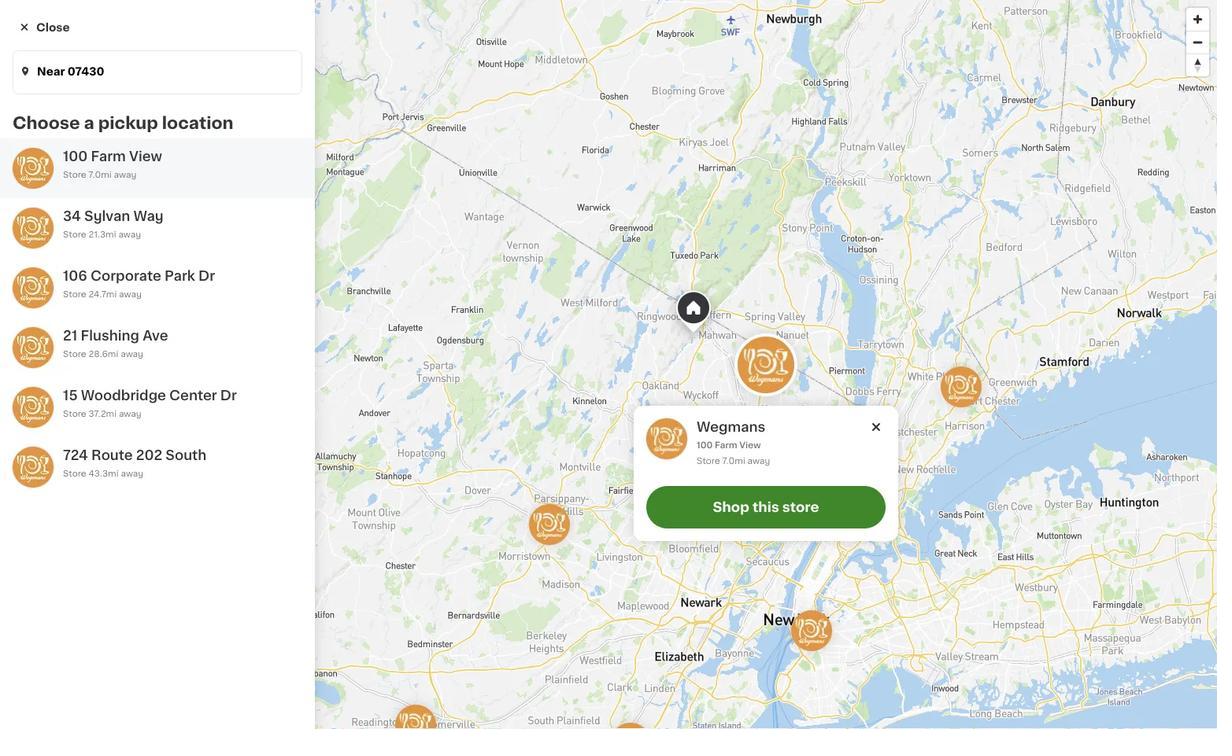 Task type: locate. For each thing, give the bounding box(es) containing it.
4 $ from the left
[[1009, 567, 1015, 576]]

view more link for fresh fruits
[[1116, 336, 1186, 352]]

0 horizontal spatial 4
[[429, 619, 435, 627]]

store
[[102, 230, 125, 239], [783, 501, 819, 515]]

0 horizontal spatial shop
[[44, 308, 74, 319]]

0 horizontal spatial dr
[[198, 270, 215, 283]]

each inside wegmans sugar bee apples $3.49 / lb about 0.42 lb each
[[874, 616, 895, 624]]

location
[[162, 115, 234, 131]]

1 horizontal spatial store
[[783, 501, 819, 515]]

store inside 34 sylvan way store 21.3mi away
[[63, 230, 86, 239]]

add button for 7
[[1120, 383, 1181, 412]]

100
[[886, 81, 908, 92], [63, 150, 88, 163], [697, 441, 713, 450]]

view more link
[[1116, 336, 1186, 352], [1116, 683, 1186, 698]]

37.2mi
[[89, 410, 117, 419]]

fresh for view more link for fresh fruits
[[236, 336, 285, 352]]

wegmans sugar bee apples $3.49 / lb about 0.42 lb each
[[814, 588, 970, 624]]

farm inside 100 farm view store 7.0mi away
[[91, 150, 126, 163]]

0 vertical spatial fresh fruits link
[[236, 334, 339, 353]]

1 vertical spatial shop
[[713, 501, 750, 515]]

view more link for fresh vegetables
[[1116, 683, 1186, 698]]

pickup right a on the top left
[[98, 115, 158, 131]]

pickup left at
[[826, 81, 868, 92]]

0 horizontal spatial 100
[[63, 150, 88, 163]]

2 view more link from the top
[[1116, 683, 1186, 698]]

product group containing 1
[[814, 379, 993, 640]]

wegmans
[[72, 212, 129, 223], [697, 421, 766, 434], [814, 588, 869, 599], [1006, 588, 1061, 599]]

1 horizontal spatial in
[[664, 634, 672, 643]]

1 horizontal spatial 4
[[438, 567, 449, 583]]

store up the shop this store 'button'
[[697, 457, 720, 466]]

organic strawberries button
[[236, 379, 416, 632]]

1 vertical spatial 4
[[429, 619, 435, 627]]

pack inside avocados, bagged, family pack 4 each
[[429, 603, 460, 614]]

many in stock down avocados, bagged, family pack 4 each
[[444, 634, 507, 643]]

family right bagged,
[[538, 588, 579, 599]]

(est.)
[[884, 566, 918, 578]]

store inside 106 corporate park dr store 24.7mi away
[[63, 290, 86, 299]]

in for 7
[[1049, 634, 1057, 643]]

21
[[63, 330, 77, 343]]

1 vertical spatial fresh
[[28, 487, 59, 498]]

in down the package
[[664, 634, 672, 643]]

store inside 21 flushing ave store 28.6mi away
[[63, 350, 86, 359]]

away inside 34 sylvan way store 21.3mi away
[[118, 230, 141, 239]]

7.0mi up the shop this store 'button'
[[722, 457, 746, 466]]

pickup down the order!
[[729, 81, 768, 92]]

2 family from the left
[[737, 588, 778, 599]]

a
[[84, 115, 94, 131]]

many in stock down the package
[[637, 634, 699, 643]]

100%
[[40, 246, 64, 255]]

lb right 2 at bottom right
[[1014, 619, 1022, 627]]

try
[[865, 23, 883, 34]]

0 horizontal spatial fresh fruits link
[[9, 477, 191, 507]]

away down 202
[[121, 470, 143, 478]]

more for vegetables
[[1145, 685, 1175, 696]]

$ for 7
[[1009, 567, 1015, 576]]

ave
[[143, 330, 168, 343]]

many in stock for 4
[[444, 634, 507, 643]]

2 more from the top
[[1145, 685, 1175, 696]]

2 horizontal spatial stock
[[1059, 634, 1084, 643]]

0 vertical spatial 7.0mi
[[88, 170, 112, 179]]

pickup inside popup button
[[826, 81, 868, 92]]

each down avocados,
[[437, 619, 459, 627]]

wegmans organic bagged lemons 2 lb bag
[[1006, 588, 1154, 627]]

ready
[[1006, 81, 1045, 92]]

2 horizontal spatial lb
[[1014, 619, 1022, 627]]

2 horizontal spatial many
[[1022, 634, 1047, 643]]

1 stock from the left
[[482, 634, 507, 643]]

1 family from the left
[[538, 588, 579, 599]]

pickup
[[716, 22, 763, 35], [98, 115, 158, 131]]

away inside 100 farm view store 7.0mi away
[[114, 170, 136, 179]]

many in stock for 7
[[1022, 634, 1084, 643]]

1 horizontal spatial 7.0mi
[[722, 457, 746, 466]]

1 vertical spatial 100
[[63, 150, 88, 163]]

None search field
[[225, 65, 595, 109]]

product group
[[236, 379, 416, 632], [429, 379, 609, 648], [621, 379, 801, 648], [814, 379, 993, 640], [1006, 379, 1186, 648], [236, 725, 416, 730], [429, 725, 609, 730], [621, 725, 801, 730], [814, 725, 993, 730], [1006, 725, 1186, 730]]

in down lemons
[[1049, 634, 1057, 643]]

shop up the 21
[[44, 308, 74, 319]]

2 many in stock from the left
[[637, 634, 699, 643]]

21 flushing ave store 28.6mi away
[[63, 330, 168, 359]]

store up 34
[[63, 170, 86, 179]]

pack inside organic blueberries, family pack 18 oz package
[[621, 603, 652, 614]]

$
[[432, 567, 438, 576], [624, 567, 630, 576], [817, 567, 823, 576], [1009, 567, 1015, 576]]

wegmans for wegmans sugar bee apples $3.49 / lb about 0.42 lb each
[[814, 588, 869, 599]]

100 farm view store 7.0mi away
[[63, 150, 162, 179]]

1 vertical spatial 7.0mi
[[722, 457, 746, 466]]

recipes
[[19, 427, 65, 438]]

choose a pickup location
[[13, 115, 234, 131]]

1 vertical spatial produce
[[19, 457, 67, 468]]

pack up oz
[[621, 603, 652, 614]]

1 horizontal spatial pack
[[621, 603, 652, 614]]

store down "106"
[[63, 290, 86, 299]]

3 many from the left
[[1022, 634, 1047, 643]]

higher
[[36, 230, 66, 239]]

2 vertical spatial 100
[[697, 441, 713, 450]]

0 horizontal spatial pack
[[429, 603, 460, 614]]

dr right park
[[198, 270, 215, 283]]

100% satisfaction guarantee
[[40, 246, 167, 255]]

many for 13
[[637, 634, 662, 643]]

pickup left the order!
[[716, 22, 763, 35]]

5 add button from the left
[[1120, 383, 1181, 412]]

13
[[630, 567, 648, 583]]

100 inside popup button
[[886, 81, 908, 92]]

dr right center
[[220, 389, 237, 403]]

2 stock from the left
[[674, 634, 699, 643]]

0 horizontal spatial many in stock
[[444, 634, 507, 643]]

organic left strawberries
[[236, 588, 280, 599]]

2 vertical spatial farm
[[715, 441, 738, 450]]

organic strawberries
[[236, 588, 353, 599]]

79
[[650, 567, 661, 576]]

$ inside $ 4 59
[[432, 567, 438, 576]]

0 vertical spatial dr
[[198, 270, 215, 283]]

0 vertical spatial produce
[[236, 138, 338, 161]]

many in stock down bag
[[1022, 634, 1084, 643]]

save
[[135, 262, 156, 270]]

store inside 15 woodbridge center dr store 37.2mi away
[[63, 410, 86, 419]]

each (est.)
[[850, 566, 918, 578]]

ready by 11:20am
[[1006, 81, 1115, 92]]

$ left "59"
[[432, 567, 438, 576]]

0 horizontal spatial stock
[[482, 634, 507, 643]]

1 vertical spatial view more link
[[1116, 683, 1186, 698]]

organic inside 'wegmans organic bagged lemons 2 lb bag'
[[1064, 588, 1108, 599]]

organic inside organic blueberries, family pack 18 oz package
[[621, 588, 665, 599]]

0 vertical spatial 100
[[886, 81, 908, 92]]

106
[[63, 270, 87, 283]]

1 horizontal spatial pickup
[[826, 81, 868, 92]]

0 horizontal spatial in
[[471, 634, 480, 643]]

2 many from the left
[[637, 634, 662, 643]]

34 sylvan way store 21.3mi away
[[63, 210, 164, 239]]

1 horizontal spatial farm
[[715, 441, 738, 450]]

1 vertical spatial store
[[783, 501, 819, 515]]

1 view more link from the top
[[1116, 336, 1186, 352]]

nsored
[[1156, 292, 1186, 301]]

lb right '0.42'
[[864, 616, 872, 624]]

shop inside 'button'
[[713, 501, 750, 515]]

1 many in stock from the left
[[444, 634, 507, 643]]

24.7mi
[[89, 290, 117, 299]]

each
[[850, 566, 881, 578], [874, 616, 895, 624], [437, 619, 459, 627]]

many down oz
[[637, 634, 662, 643]]

1 horizontal spatial family
[[737, 588, 778, 599]]

7.0mi up sylvan
[[88, 170, 112, 179]]

sponsored badge image
[[814, 627, 861, 636]]

away down woodbridge
[[119, 410, 141, 419]]

away down the corporate
[[119, 290, 142, 299]]

0 horizontal spatial 7.0mi
[[88, 170, 112, 179]]

family right blueberries,
[[737, 588, 778, 599]]

2 view more from the top
[[1116, 685, 1175, 696]]

1 many from the left
[[444, 634, 469, 643]]

724 route 202 south store 43.3mi away
[[63, 449, 207, 478]]

0 vertical spatial more
[[1145, 338, 1175, 349]]

$1.48 each (estimated) element
[[814, 565, 993, 585]]

fresh for view more link associated with fresh vegetables
[[236, 682, 285, 699]]

0 vertical spatial fruits
[[289, 336, 339, 352]]

many down avocados,
[[444, 634, 469, 643]]

1 horizontal spatial fruits
[[289, 336, 339, 352]]

store down 34
[[63, 230, 86, 239]]

pickup for pickup
[[729, 81, 768, 92]]

pickup inside button
[[729, 81, 768, 92]]

1 horizontal spatial many in stock
[[637, 634, 699, 643]]

more for fruits
[[1145, 338, 1175, 349]]

away up this
[[748, 457, 770, 466]]

2 horizontal spatial farm
[[911, 81, 941, 92]]

bee
[[906, 588, 928, 599]]

choose a pickup location element
[[0, 139, 315, 498]]

2 add button from the left
[[543, 383, 604, 412]]

away up sylvan
[[114, 170, 136, 179]]

add for wegmans organic bagged lemons
[[1150, 392, 1173, 403]]

stock down 'wegmans organic bagged lemons 2 lb bag'
[[1059, 634, 1084, 643]]

0 vertical spatial view more link
[[1116, 336, 1186, 352]]

each right 48
[[850, 566, 881, 578]]

stock down the package
[[674, 634, 699, 643]]

3 stock from the left
[[1059, 634, 1084, 643]]

0 horizontal spatial many
[[444, 634, 469, 643]]

farm inside wegmans 100 farm view store 7.0mi away
[[715, 441, 738, 450]]

0 horizontal spatial family
[[538, 588, 579, 599]]

add button for 4
[[543, 383, 604, 412]]

$ 7 49
[[1009, 567, 1039, 583]]

1 horizontal spatial pickup
[[716, 22, 763, 35]]

dr inside 106 corporate park dr store 24.7mi away
[[198, 270, 215, 283]]

each down sugar
[[874, 616, 895, 624]]

in down avocados, bagged, family pack 4 each
[[471, 634, 480, 643]]

farm down choose a pickup location
[[91, 150, 126, 163]]

2 $ from the left
[[624, 567, 630, 576]]

4
[[438, 567, 449, 583], [429, 619, 435, 627]]

store down 15
[[63, 410, 86, 419]]

1 more from the top
[[1145, 338, 1175, 349]]

wegmans for wegmans organic bagged lemons 2 lb bag
[[1006, 588, 1061, 599]]

route
[[91, 449, 133, 463]]

1 horizontal spatial fresh fruits
[[236, 336, 339, 352]]

eligible
[[662, 22, 713, 35]]

$ left 49
[[1009, 567, 1015, 576]]

farm right at
[[911, 81, 941, 92]]

guarantee
[[121, 246, 167, 255]]

1 horizontal spatial dr
[[220, 389, 237, 403]]

away inside 15 woodbridge center dr store 37.2mi away
[[119, 410, 141, 419]]

product group containing add
[[236, 379, 416, 632]]

farm inside popup button
[[911, 81, 941, 92]]

wegmans inside 'wegmans organic bagged lemons 2 lb bag'
[[1006, 588, 1061, 599]]

1 vertical spatial view more
[[1116, 685, 1175, 696]]

1 vertical spatial dr
[[220, 389, 237, 403]]

2 horizontal spatial 100
[[886, 81, 908, 92]]

/
[[841, 603, 845, 612]]

pack
[[429, 603, 460, 614], [621, 603, 652, 614]]

3 add button from the left
[[735, 383, 796, 412]]

7
[[1015, 567, 1025, 583]]

$ inside $ 13 79
[[624, 567, 630, 576]]

0 horizontal spatial pickup
[[98, 115, 158, 131]]

0 vertical spatial view more
[[1116, 338, 1175, 349]]

many down bag
[[1022, 634, 1047, 643]]

pack for 4
[[429, 603, 460, 614]]

3 in from the left
[[1049, 634, 1057, 643]]

store inside 724 route 202 south store 43.3mi away
[[63, 470, 86, 478]]

ready by 11:20am link
[[981, 77, 1115, 96]]

fruits
[[289, 336, 339, 352], [62, 487, 93, 498]]

dr for 15 woodbridge center dr
[[220, 389, 237, 403]]

1 horizontal spatial produce
[[236, 138, 338, 161]]

shop for shop this store
[[713, 501, 750, 515]]

$3.49
[[814, 603, 839, 612]]

shop this store button
[[647, 487, 886, 529]]

49
[[1027, 567, 1039, 576]]

park
[[165, 270, 195, 283]]

family inside organic blueberries, family pack 18 oz package
[[737, 588, 778, 599]]

view more for fruits
[[1116, 338, 1175, 349]]

shop inside shop link
[[44, 308, 74, 319]]

1 $ from the left
[[432, 567, 438, 576]]

lists
[[44, 371, 71, 382]]

1 vertical spatial pickup
[[98, 115, 158, 131]]

wegmans inside wegmans 100 farm view store 7.0mi away
[[697, 421, 766, 434]]

pack down avocados,
[[429, 603, 460, 614]]

stock
[[482, 634, 507, 643], [674, 634, 699, 643], [1059, 634, 1084, 643]]

away up the guarantee
[[118, 230, 141, 239]]

0 horizontal spatial fresh fruits
[[28, 487, 93, 498]]

2 pack from the left
[[621, 603, 652, 614]]

vegetables
[[289, 682, 388, 699]]

0 horizontal spatial farm
[[91, 150, 126, 163]]

$ left 79
[[624, 567, 630, 576]]

0 vertical spatial 4
[[438, 567, 449, 583]]

2 horizontal spatial in
[[1049, 634, 1057, 643]]

724
[[63, 449, 88, 463]]

$ left 48
[[817, 567, 823, 576]]

0 vertical spatial farm
[[911, 81, 941, 92]]

organic down $ 13 79
[[621, 588, 665, 599]]

buy it again
[[44, 339, 111, 350]]

3 $ from the left
[[817, 567, 823, 576]]

15
[[63, 389, 78, 403]]

0 horizontal spatial produce
[[19, 457, 67, 468]]

0.42
[[842, 616, 862, 624]]

farm up the shop this store 'button'
[[715, 441, 738, 450]]

1 horizontal spatial shop
[[713, 501, 750, 515]]

$ 4 59
[[432, 567, 463, 583]]

flushing
[[81, 330, 139, 343]]

organic inside button
[[236, 588, 280, 599]]

pickup locations list region
[[0, 0, 315, 730]]

0 vertical spatial shop
[[44, 308, 74, 319]]

1 in from the left
[[471, 634, 480, 643]]

1 add button from the left
[[351, 383, 411, 412]]

many in stock
[[444, 634, 507, 643], [637, 634, 699, 643], [1022, 634, 1084, 643]]

about
[[814, 616, 840, 624]]

1 horizontal spatial 100
[[697, 441, 713, 450]]

07430
[[68, 66, 104, 77]]

0 horizontal spatial fruits
[[62, 487, 93, 498]]

dr inside 15 woodbridge center dr store 37.2mi away
[[220, 389, 237, 403]]

buy it again link
[[9, 329, 191, 361]]

center
[[169, 389, 217, 403]]

3 many in stock from the left
[[1022, 634, 1084, 643]]

stock down avocados, bagged, family pack 4 each
[[482, 634, 507, 643]]

in for 13
[[664, 634, 672, 643]]

wegmans logo image
[[66, 137, 135, 206], [13, 148, 54, 189], [13, 208, 54, 249], [13, 268, 54, 309], [13, 328, 54, 369], [738, 337, 795, 394], [941, 367, 982, 408], [13, 387, 54, 428], [647, 419, 687, 460], [13, 447, 54, 488], [529, 505, 570, 546], [791, 611, 832, 652], [395, 706, 436, 730], [610, 724, 651, 730]]

store
[[63, 170, 86, 179], [63, 230, 86, 239], [63, 290, 86, 299], [63, 350, 86, 359], [63, 410, 86, 419], [697, 457, 720, 466], [63, 470, 86, 478]]

shop for shop
[[44, 308, 74, 319]]

near 07430
[[37, 66, 104, 77]]

4 down avocados,
[[429, 619, 435, 627]]

1 horizontal spatial stock
[[674, 634, 699, 643]]

each inside avocados, bagged, family pack 4 each
[[437, 619, 459, 627]]

south
[[166, 449, 207, 463]]

0 horizontal spatial lb
[[847, 603, 856, 612]]

shop left this
[[713, 501, 750, 515]]

1 horizontal spatial many
[[637, 634, 662, 643]]

store down the 724
[[63, 470, 86, 478]]

7.0mi inside wegmans 100 farm view store 7.0mi away
[[722, 457, 746, 466]]

2 horizontal spatial many in stock
[[1022, 634, 1084, 643]]

on
[[600, 22, 617, 35]]

family inside avocados, bagged, family pack 4 each
[[538, 588, 579, 599]]

$ inside $ 7 49
[[1009, 567, 1015, 576]]

wegmans inside wegmans link
[[72, 212, 129, 223]]

away down "flushing"
[[121, 350, 143, 359]]

0 horizontal spatial store
[[102, 230, 125, 239]]

product group containing 4
[[429, 379, 609, 648]]

family
[[538, 588, 579, 599], [737, 588, 778, 599]]

100 inside 100 farm view store 7.0mi away
[[63, 150, 88, 163]]

43.3mi
[[89, 470, 119, 478]]

2 in from the left
[[664, 634, 672, 643]]

1 view more from the top
[[1116, 338, 1175, 349]]

lb right / on the right bottom of the page
[[847, 603, 856, 612]]

2 vertical spatial fresh
[[236, 682, 285, 699]]

1 pack from the left
[[429, 603, 460, 614]]

0 horizontal spatial pickup
[[729, 81, 768, 92]]

1 vertical spatial farm
[[91, 150, 126, 163]]

4 left "59"
[[438, 567, 449, 583]]

$ inside "$ 1 48"
[[817, 567, 823, 576]]

store down the 21
[[63, 350, 86, 359]]

1
[[823, 567, 830, 583]]

package
[[645, 619, 684, 627]]

stock for 7
[[1059, 634, 1084, 643]]

wegmans inside wegmans sugar bee apples $3.49 / lb about 0.42 lb each
[[814, 588, 869, 599]]

0 vertical spatial fresh
[[236, 336, 285, 352]]

service type group
[[616, 71, 782, 102]]

organic left bagged
[[1064, 588, 1108, 599]]

family for 13
[[737, 588, 778, 599]]

1 vertical spatial more
[[1145, 685, 1175, 696]]

higher than in-store prices link
[[36, 228, 165, 241]]

1 vertical spatial fruits
[[62, 487, 93, 498]]

fresh fruits
[[236, 336, 339, 352], [28, 487, 93, 498]]

organic up 49
[[1008, 549, 1043, 558]]

wegmans for wegmans 100 farm view store 7.0mi away
[[697, 421, 766, 434]]

4 inside avocados, bagged, family pack 4 each
[[429, 619, 435, 627]]



Task type: describe. For each thing, give the bounding box(es) containing it.
close button
[[13, 13, 76, 44]]

spo
[[1139, 292, 1156, 301]]

in-
[[90, 230, 102, 239]]

18
[[621, 619, 631, 627]]

wegmans 100 farm view store 7.0mi away
[[697, 421, 770, 466]]

corporate
[[91, 270, 161, 283]]

stock for 4
[[482, 634, 507, 643]]

every
[[620, 22, 659, 35]]

it
[[69, 339, 77, 350]]

dr for 106 corporate park dr
[[198, 270, 215, 283]]

avocados, bagged, family pack 4 each
[[429, 588, 579, 627]]

many for 4
[[444, 634, 469, 643]]

100% satisfaction guarantee button
[[24, 241, 176, 257]]

fresh vegetables link
[[236, 681, 388, 700]]

at
[[871, 81, 883, 92]]

0 vertical spatial fresh fruits
[[236, 336, 339, 352]]

pack for 13
[[621, 603, 652, 614]]

near
[[37, 66, 65, 77]]

apples
[[931, 588, 970, 599]]

way
[[134, 210, 164, 223]]

organic up the 13
[[623, 549, 658, 558]]

pickup inside region
[[98, 115, 158, 131]]

try free
[[865, 23, 909, 34]]

21.3mi
[[89, 230, 116, 239]]

$ for 13
[[624, 567, 630, 576]]

wegmans 100 farm view dialog dialog
[[634, 406, 899, 542]]

lb inside 'wegmans organic bagged lemons 2 lb bag'
[[1014, 619, 1022, 627]]

15 woodbridge center dr store 37.2mi away
[[63, 389, 237, 419]]

5%
[[494, 22, 515, 35]]

pickup button
[[715, 71, 782, 102]]

add button for 13
[[735, 383, 796, 412]]

zoom in image
[[1187, 8, 1210, 31]]

reset bearing to north image
[[1187, 54, 1210, 76]]

0 vertical spatial pickup
[[716, 22, 763, 35]]

106 corporate park dr store 24.7mi away
[[63, 270, 215, 299]]

lists link
[[9, 361, 191, 392]]

store inside 100 farm view store 7.0mi away
[[63, 170, 86, 179]]

1 vertical spatial fresh fruits link
[[9, 477, 191, 507]]

lemons
[[1006, 603, 1050, 614]]

away inside 21 flushing ave store 28.6mi away
[[121, 350, 143, 359]]

sugar
[[872, 588, 904, 599]]

pickup for pickup at 100 farm view
[[826, 81, 868, 92]]

shop this store
[[713, 501, 819, 515]]

wegmans for wegmans
[[72, 212, 129, 223]]

recipes link
[[9, 417, 191, 447]]

$ for 4
[[432, 567, 438, 576]]

many in stock for 13
[[637, 634, 699, 643]]

many for 7
[[1022, 634, 1047, 643]]

28.6mi
[[89, 350, 118, 359]]

away inside 724 route 202 south store 43.3mi away
[[121, 470, 143, 478]]

0
[[1174, 81, 1182, 92]]

0 vertical spatial store
[[102, 230, 125, 239]]

away inside wegmans 100 farm view store 7.0mi away
[[748, 457, 770, 466]]

woodbridge
[[81, 389, 166, 403]]

earn 5% credit back on every eligible pickup order!
[[460, 22, 808, 35]]

strawberries
[[283, 588, 353, 599]]

express icon image
[[290, 15, 447, 41]]

fresh vegetables
[[236, 682, 388, 699]]

$8.09 element
[[236, 565, 416, 585]]

store inside wegmans 100 farm view store 7.0mi away
[[697, 457, 720, 466]]

1 horizontal spatial fresh fruits link
[[236, 334, 339, 353]]

bag
[[1024, 619, 1041, 627]]

than
[[68, 230, 88, 239]]

in for 4
[[471, 634, 480, 643]]

earn
[[460, 22, 491, 35]]

add for organic strawberries
[[380, 392, 403, 403]]

$ for 1
[[817, 567, 823, 576]]

bagged,
[[489, 588, 535, 599]]

shop link
[[9, 298, 191, 329]]

add for organic blueberries, family pack
[[765, 392, 788, 403]]

product group containing 7
[[1006, 379, 1186, 648]]

buy
[[44, 339, 66, 350]]

avocados,
[[429, 588, 486, 599]]

stock for 13
[[674, 634, 699, 643]]

wegmans link
[[66, 137, 135, 225]]

map region
[[315, 0, 1217, 730]]

order!
[[766, 22, 808, 35]]

family for 4
[[538, 588, 579, 599]]

4 add button from the left
[[928, 383, 989, 412]]

$ 13 79
[[624, 567, 661, 583]]

2
[[1006, 619, 1012, 627]]

add shoppers club to save link
[[35, 260, 165, 272]]

1 horizontal spatial lb
[[864, 616, 872, 624]]

• sponsored: get the day rolling! shop now international delight cinnabon creamer image
[[236, 169, 1186, 287]]

each inside the '$1.48 each (estimated)' "element"
[[850, 566, 881, 578]]

again
[[80, 339, 111, 350]]

1 vertical spatial fresh fruits
[[28, 487, 93, 498]]

this
[[753, 501, 779, 515]]

zoom out image
[[1187, 31, 1210, 54]]

store inside 'button'
[[783, 501, 819, 515]]

view inside popup button
[[944, 81, 973, 92]]

add for avocados, bagged, family pack
[[573, 392, 596, 403]]

view inside wegmans 100 farm view store 7.0mi away
[[740, 441, 761, 450]]

7.0mi inside 100 farm view store 7.0mi away
[[88, 170, 112, 179]]

add shoppers club to save
[[35, 262, 156, 270]]

higher than in-store prices
[[36, 230, 155, 239]]

pickup at 100 farm view
[[826, 81, 973, 92]]

59
[[451, 567, 463, 576]]

free
[[886, 23, 909, 34]]

view inside 100 farm view store 7.0mi away
[[129, 150, 162, 163]]

item carousel region
[[236, 372, 1208, 656]]

by
[[1048, 81, 1064, 92]]

100 inside wegmans 100 farm view store 7.0mi away
[[697, 441, 713, 450]]

choose
[[13, 115, 80, 131]]

pickup at 100 farm view button
[[801, 65, 973, 109]]

wegmans logo image inside the wegmans 100 farm view dialog dialog
[[647, 419, 687, 460]]

shoppers
[[56, 262, 99, 270]]

$ 1 48
[[817, 567, 844, 583]]

satisfaction
[[66, 246, 119, 255]]

organic blueberries, family pack 18 oz package
[[621, 588, 778, 627]]

202
[[136, 449, 162, 463]]

0 button
[[1134, 68, 1199, 106]]

away inside 106 corporate park dr store 24.7mi away
[[119, 290, 142, 299]]

bagged
[[1111, 588, 1154, 599]]

view more for vegetables
[[1116, 685, 1175, 696]]

credit
[[518, 22, 559, 35]]

product group containing 13
[[621, 379, 801, 648]]

instacart logo image
[[54, 77, 148, 96]]

prices
[[128, 230, 155, 239]]



Task type: vqa. For each thing, say whether or not it's contained in the screenshot.


